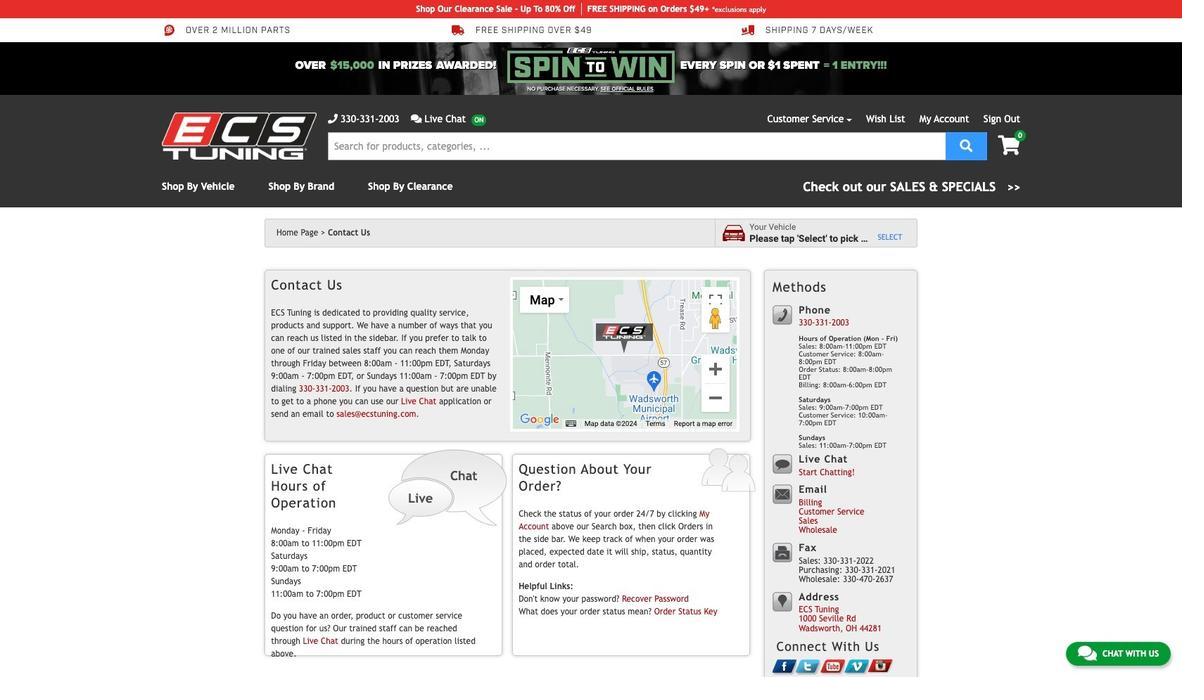 Task type: locate. For each thing, give the bounding box(es) containing it.
0 horizontal spatial comments image
[[411, 114, 422, 124]]

shopping cart image
[[998, 136, 1021, 156]]

ecs tuning 'spin to win' contest logo image
[[507, 48, 675, 83]]

1 vertical spatial comments image
[[1078, 645, 1097, 662]]

0 horizontal spatial ecs tuning image
[[162, 113, 317, 160]]

1 vertical spatial ecs tuning image
[[590, 319, 660, 355]]

map region
[[513, 280, 737, 429]]

comments image
[[411, 114, 422, 124], [1078, 645, 1097, 662]]

live chat bubbles image
[[387, 449, 509, 528]]

ecs tuning image
[[162, 113, 317, 160], [590, 319, 660, 355]]

0 vertical spatial comments image
[[411, 114, 422, 124]]



Task type: vqa. For each thing, say whether or not it's contained in the screenshot.
the right the numbers
no



Task type: describe. For each thing, give the bounding box(es) containing it.
0 vertical spatial ecs tuning image
[[162, 113, 317, 160]]

phone image
[[328, 114, 338, 124]]

google image
[[517, 411, 563, 429]]

keyboard shortcuts image
[[566, 421, 576, 427]]

1 horizontal spatial comments image
[[1078, 645, 1097, 662]]

my account image
[[701, 449, 757, 494]]

Search text field
[[328, 132, 946, 160]]

1 horizontal spatial ecs tuning image
[[590, 319, 660, 355]]

search image
[[960, 139, 973, 152]]



